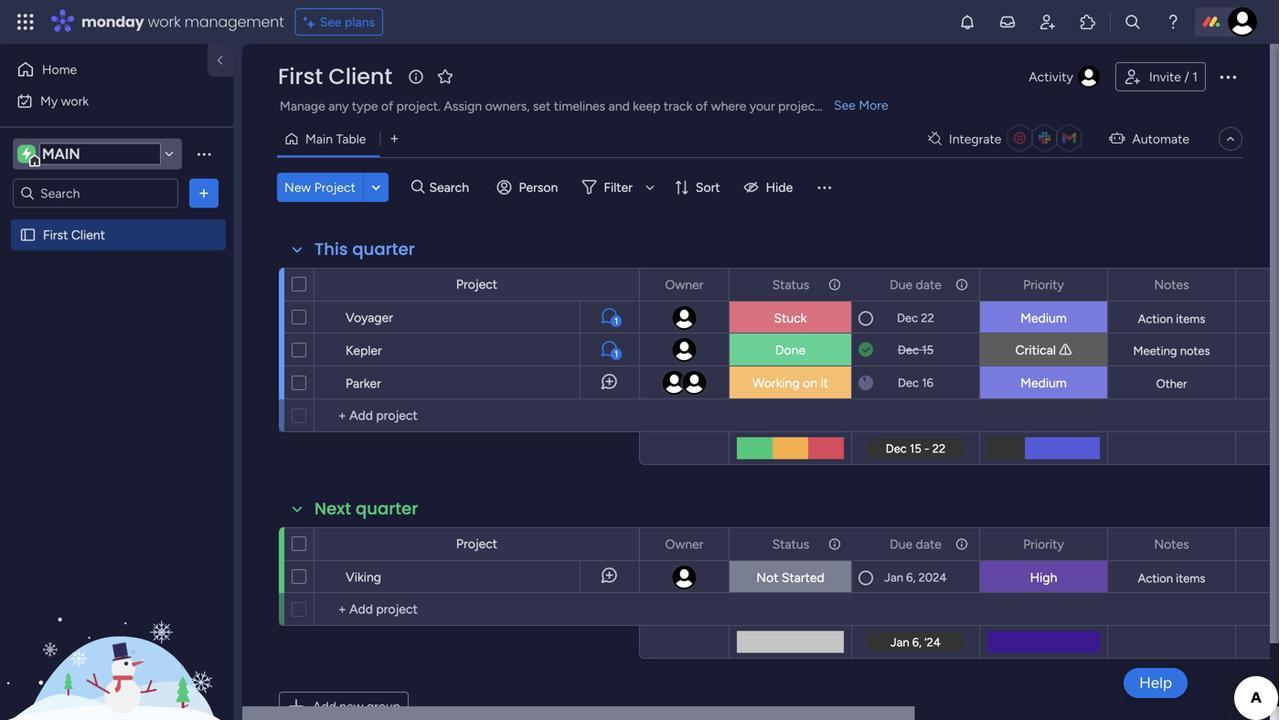 Task type: vqa. For each thing, say whether or not it's contained in the screenshot.
top Due date
yes



Task type: describe. For each thing, give the bounding box(es) containing it.
workspace selection element
[[17, 143, 161, 167]]

1 button for kepler
[[580, 334, 639, 367]]

date for the middle options icon
[[916, 277, 942, 293]]

⚠️️
[[1060, 343, 1072, 358]]

keep
[[633, 98, 661, 114]]

parker
[[346, 376, 381, 392]]

project for this quarter
[[456, 277, 498, 292]]

quarter for next quarter
[[356, 498, 418, 521]]

22
[[921, 311, 935, 326]]

main table
[[306, 131, 366, 147]]

next quarter
[[315, 498, 418, 521]]

hide button
[[737, 173, 804, 202]]

help button
[[1124, 669, 1188, 699]]

lottie animation image
[[0, 536, 233, 721]]

2 status field from the top
[[768, 535, 814, 555]]

0 vertical spatial first
[[278, 61, 323, 92]]

dapulse integrations image
[[928, 132, 942, 146]]

project inside button
[[314, 180, 356, 195]]

select product image
[[16, 13, 35, 31]]

other
[[1157, 377, 1188, 392]]

1 vertical spatial options image
[[954, 269, 967, 300]]

due for the middle options icon
[[890, 277, 913, 293]]

15
[[922, 343, 934, 358]]

see plans button
[[295, 8, 383, 36]]

new project
[[284, 180, 356, 195]]

notes
[[1181, 344, 1211, 359]]

next
[[315, 498, 351, 521]]

set
[[533, 98, 551, 114]]

first client list box
[[0, 216, 233, 498]]

1 button for voyager
[[580, 301, 639, 334]]

2 action items from the top
[[1139, 572, 1206, 586]]

see more link
[[832, 96, 891, 114]]

public board image
[[19, 226, 37, 244]]

type
[[352, 98, 378, 114]]

see for see plans
[[320, 14, 342, 30]]

management
[[185, 11, 284, 32]]

this quarter
[[315, 238, 415, 261]]

medium for parker
[[1021, 376, 1067, 391]]

1 items from the top
[[1177, 312, 1206, 327]]

Next quarter field
[[310, 498, 423, 521]]

your
[[750, 98, 775, 114]]

new project button
[[277, 173, 363, 202]]

not
[[757, 570, 779, 586]]

collapse board header image
[[1224, 132, 1239, 146]]

high
[[1031, 570, 1058, 586]]

home button
[[11, 55, 197, 84]]

any
[[329, 98, 349, 114]]

track
[[664, 98, 693, 114]]

none field inside workspace selection element
[[39, 143, 161, 165]]

due date for bottom options icon
[[890, 537, 942, 553]]

activity
[[1029, 69, 1074, 85]]

1 action from the top
[[1139, 312, 1174, 327]]

new
[[284, 180, 311, 195]]

main table button
[[277, 124, 380, 154]]

owner for first owner field from the top of the page
[[665, 277, 704, 293]]

1 priority field from the top
[[1019, 275, 1069, 295]]

my work button
[[11, 86, 197, 116]]

filter
[[604, 180, 633, 195]]

due for bottom options icon
[[890, 537, 913, 553]]

meeting
[[1134, 344, 1178, 359]]

1 of from the left
[[381, 98, 394, 114]]

invite members image
[[1039, 13, 1057, 31]]

invite
[[1150, 69, 1182, 85]]

first inside list box
[[43, 227, 68, 243]]

where
[[711, 98, 747, 114]]

critical ⚠️️
[[1016, 343, 1072, 358]]

dec for dec 16
[[898, 376, 919, 391]]

assign
[[444, 98, 482, 114]]

see more
[[834, 97, 889, 113]]

This quarter field
[[310, 238, 420, 262]]

first client inside list box
[[43, 227, 105, 243]]

16
[[922, 376, 934, 391]]

working on it
[[753, 376, 829, 391]]

2 notes field from the top
[[1150, 535, 1194, 555]]

monday
[[81, 11, 144, 32]]

Search field
[[425, 175, 480, 200]]

meeting notes
[[1134, 344, 1211, 359]]

work for my
[[61, 93, 89, 109]]

1 for medium
[[615, 316, 619, 327]]

+ Add project text field
[[324, 599, 631, 621]]

dec for dec 15
[[898, 343, 919, 358]]

activity button
[[1022, 62, 1109, 91]]

0 vertical spatial options image
[[195, 184, 213, 203]]

First Client field
[[274, 61, 397, 92]]

invite / 1
[[1150, 69, 1198, 85]]

show board description image
[[405, 68, 427, 86]]

project
[[779, 98, 820, 114]]

add to favorites image
[[437, 67, 455, 86]]

hide
[[766, 180, 793, 195]]

dec 15
[[898, 343, 934, 358]]

2 vertical spatial options image
[[954, 529, 967, 560]]

angle down image
[[372, 181, 381, 194]]

2 action from the top
[[1139, 572, 1174, 586]]

and
[[609, 98, 630, 114]]

on
[[803, 376, 818, 391]]

apps image
[[1079, 13, 1098, 31]]

see plans
[[320, 14, 375, 30]]

done
[[776, 343, 806, 358]]

+ Add project text field
[[324, 405, 631, 427]]

it
[[821, 376, 829, 391]]

menu image
[[815, 178, 834, 197]]

2 of from the left
[[696, 98, 708, 114]]

due date field for bottom options icon
[[886, 535, 947, 555]]



Task type: locate. For each thing, give the bounding box(es) containing it.
plans
[[345, 14, 375, 30]]

see left more
[[834, 97, 856, 113]]

date
[[916, 277, 942, 293], [916, 537, 942, 553]]

0 horizontal spatial client
[[71, 227, 105, 243]]

2 owner from the top
[[665, 537, 704, 553]]

1 inside button
[[1193, 69, 1198, 85]]

owner for 1st owner field from the bottom
[[665, 537, 704, 553]]

work for monday
[[148, 11, 181, 32]]

v2 search image
[[412, 177, 425, 198]]

person button
[[490, 173, 569, 202]]

6,
[[907, 571, 916, 585]]

client inside list box
[[71, 227, 105, 243]]

date up '2024'
[[916, 537, 942, 553]]

project for next quarter
[[456, 537, 498, 552]]

work
[[148, 11, 181, 32], [61, 93, 89, 109]]

owner
[[665, 277, 704, 293], [665, 537, 704, 553]]

sort
[[696, 180, 720, 195]]

priority up the high
[[1024, 537, 1065, 553]]

2 due date from the top
[[890, 537, 942, 553]]

0 horizontal spatial of
[[381, 98, 394, 114]]

table
[[336, 131, 366, 147]]

jan
[[885, 571, 904, 585]]

1 vertical spatial owner field
[[661, 535, 708, 555]]

1 owner from the top
[[665, 277, 704, 293]]

add view image
[[391, 132, 398, 146]]

search everything image
[[1124, 13, 1143, 31]]

work right monday
[[148, 11, 181, 32]]

dec for dec 22
[[897, 311, 919, 326]]

1
[[1193, 69, 1198, 85], [615, 316, 619, 327], [615, 349, 619, 360]]

3 dec from the top
[[898, 376, 919, 391]]

quarter right this
[[353, 238, 415, 261]]

priority field up critical ⚠️️
[[1019, 275, 1069, 295]]

2 due date field from the top
[[886, 535, 947, 555]]

1 horizontal spatial client
[[329, 61, 393, 92]]

my work
[[40, 93, 89, 109]]

invite / 1 button
[[1116, 62, 1207, 91]]

2 notes from the top
[[1155, 537, 1190, 553]]

Notes field
[[1150, 275, 1194, 295], [1150, 535, 1194, 555]]

1 vertical spatial quarter
[[356, 498, 418, 521]]

1 vertical spatial action items
[[1139, 572, 1206, 586]]

1 status from the top
[[773, 277, 810, 293]]

2 vertical spatial 1
[[615, 349, 619, 360]]

dec
[[897, 311, 919, 326], [898, 343, 919, 358], [898, 376, 919, 391]]

quarter for this quarter
[[353, 238, 415, 261]]

due date up jan 6, 2024
[[890, 537, 942, 553]]

0 vertical spatial owner field
[[661, 275, 708, 295]]

1 action items from the top
[[1139, 312, 1206, 327]]

see left the plans
[[320, 14, 342, 30]]

due date field up jan 6, 2024
[[886, 535, 947, 555]]

sort button
[[667, 173, 731, 202]]

1 horizontal spatial first
[[278, 61, 323, 92]]

1 due from the top
[[890, 277, 913, 293]]

my
[[40, 93, 58, 109]]

0 horizontal spatial see
[[320, 14, 342, 30]]

first right public board icon
[[43, 227, 68, 243]]

filter button
[[575, 173, 661, 202]]

1 vertical spatial first client
[[43, 227, 105, 243]]

1 vertical spatial items
[[1177, 572, 1206, 586]]

1 owner field from the top
[[661, 275, 708, 295]]

critical
[[1016, 343, 1057, 358]]

1 horizontal spatial of
[[696, 98, 708, 114]]

work right my
[[61, 93, 89, 109]]

2 due from the top
[[890, 537, 913, 553]]

of right track on the right of page
[[696, 98, 708, 114]]

1 vertical spatial status field
[[768, 535, 814, 555]]

2 status from the top
[[773, 537, 810, 553]]

0 vertical spatial status field
[[768, 275, 814, 295]]

1 button
[[580, 301, 639, 334], [580, 334, 639, 367]]

status field up not started
[[768, 535, 814, 555]]

1 due date field from the top
[[886, 275, 947, 295]]

first client
[[278, 61, 393, 92], [43, 227, 105, 243]]

1 vertical spatial due date
[[890, 537, 942, 553]]

dec 16
[[898, 376, 934, 391]]

1 vertical spatial due
[[890, 537, 913, 553]]

0 horizontal spatial first
[[43, 227, 68, 243]]

items
[[1177, 312, 1206, 327], [1177, 572, 1206, 586]]

autopilot image
[[1110, 126, 1126, 150]]

v2 done deadline image
[[859, 342, 874, 359]]

0 vertical spatial project
[[314, 180, 356, 195]]

2024
[[919, 571, 947, 585]]

1 workspace image from the left
[[17, 144, 36, 164]]

2 medium from the top
[[1021, 376, 1067, 391]]

1 vertical spatial dec
[[898, 343, 919, 358]]

Priority field
[[1019, 275, 1069, 295], [1019, 535, 1069, 555]]

1 vertical spatial medium
[[1021, 376, 1067, 391]]

first client up any at the left of the page
[[278, 61, 393, 92]]

stands.
[[823, 98, 864, 114]]

2 priority from the top
[[1024, 537, 1065, 553]]

quarter
[[353, 238, 415, 261], [356, 498, 418, 521]]

notes
[[1155, 277, 1190, 293], [1155, 537, 1190, 553]]

help
[[1140, 674, 1173, 693]]

2 workspace image from the left
[[22, 144, 31, 164]]

0 vertical spatial client
[[329, 61, 393, 92]]

first client right public board icon
[[43, 227, 105, 243]]

workspace image
[[17, 144, 36, 164], [22, 144, 31, 164]]

voyager
[[346, 310, 393, 326]]

2 vertical spatial project
[[456, 537, 498, 552]]

medium
[[1021, 311, 1067, 326], [1021, 376, 1067, 391]]

0 vertical spatial 1
[[1193, 69, 1198, 85]]

status up stuck
[[773, 277, 810, 293]]

started
[[782, 570, 825, 586]]

date for bottom options icon
[[916, 537, 942, 553]]

due date field for the middle options icon
[[886, 275, 947, 295]]

dec left 22
[[897, 311, 919, 326]]

1 vertical spatial notes
[[1155, 537, 1190, 553]]

1 vertical spatial priority
[[1024, 537, 1065, 553]]

1 horizontal spatial see
[[834, 97, 856, 113]]

1 vertical spatial work
[[61, 93, 89, 109]]

1 vertical spatial first
[[43, 227, 68, 243]]

0 vertical spatial see
[[320, 14, 342, 30]]

medium down critical ⚠️️
[[1021, 376, 1067, 391]]

due up dec 22
[[890, 277, 913, 293]]

lottie animation element
[[0, 536, 233, 721]]

0 vertical spatial items
[[1177, 312, 1206, 327]]

1 date from the top
[[916, 277, 942, 293]]

priority
[[1024, 277, 1065, 293], [1024, 537, 1065, 553]]

priority up critical ⚠️️
[[1024, 277, 1065, 293]]

0 vertical spatial medium
[[1021, 311, 1067, 326]]

manage any type of project. assign owners, set timelines and keep track of where your project stands.
[[280, 98, 864, 114]]

stuck
[[774, 311, 807, 326]]

first up the manage
[[278, 61, 323, 92]]

Owner field
[[661, 275, 708, 295], [661, 535, 708, 555]]

status up not started
[[773, 537, 810, 553]]

0 vertical spatial due
[[890, 277, 913, 293]]

1 vertical spatial project
[[456, 277, 498, 292]]

2 owner field from the top
[[661, 535, 708, 555]]

project
[[314, 180, 356, 195], [456, 277, 498, 292], [456, 537, 498, 552]]

1 1 button from the top
[[580, 301, 639, 334]]

0 vertical spatial priority
[[1024, 277, 1065, 293]]

Search in workspace field
[[38, 183, 153, 204]]

quarter right next
[[356, 498, 418, 521]]

dec left the 16
[[898, 376, 919, 391]]

1 notes from the top
[[1155, 277, 1190, 293]]

owners,
[[485, 98, 530, 114]]

1 vertical spatial notes field
[[1150, 535, 1194, 555]]

client
[[329, 61, 393, 92], [71, 227, 105, 243]]

2 date from the top
[[916, 537, 942, 553]]

noah lott image
[[1229, 7, 1258, 37]]

more
[[859, 97, 889, 113]]

medium for voyager
[[1021, 311, 1067, 326]]

due
[[890, 277, 913, 293], [890, 537, 913, 553]]

0 vertical spatial first client
[[278, 61, 393, 92]]

kepler
[[346, 343, 382, 359]]

options image
[[1218, 66, 1239, 88], [703, 269, 716, 300], [827, 269, 840, 300], [703, 529, 716, 560], [827, 529, 840, 560]]

notes for 1st the notes field
[[1155, 277, 1190, 293]]

options image
[[195, 184, 213, 203], [954, 269, 967, 300], [954, 529, 967, 560]]

0 horizontal spatial work
[[61, 93, 89, 109]]

see for see more
[[834, 97, 856, 113]]

0 vertical spatial action
[[1139, 312, 1174, 327]]

notes for 1st the notes field from the bottom of the page
[[1155, 537, 1190, 553]]

/
[[1185, 69, 1190, 85]]

0 vertical spatial quarter
[[353, 238, 415, 261]]

timelines
[[554, 98, 606, 114]]

0 vertical spatial priority field
[[1019, 275, 1069, 295]]

2 dec from the top
[[898, 343, 919, 358]]

priority field up the high
[[1019, 535, 1069, 555]]

0 vertical spatial notes
[[1155, 277, 1190, 293]]

1 vertical spatial priority field
[[1019, 535, 1069, 555]]

due date for the middle options icon
[[890, 277, 942, 293]]

working
[[753, 376, 800, 391]]

1 vertical spatial see
[[834, 97, 856, 113]]

Status field
[[768, 275, 814, 295], [768, 535, 814, 555]]

2 vertical spatial dec
[[898, 376, 919, 391]]

action items
[[1139, 312, 1206, 327], [1139, 572, 1206, 586]]

see inside 'button'
[[320, 14, 342, 30]]

workspace options image
[[195, 145, 213, 163]]

1 medium from the top
[[1021, 311, 1067, 326]]

2 items from the top
[[1177, 572, 1206, 586]]

dec left 15
[[898, 343, 919, 358]]

main
[[306, 131, 333, 147]]

due up jan
[[890, 537, 913, 553]]

1 notes field from the top
[[1150, 275, 1194, 295]]

dec 22
[[897, 311, 935, 326]]

1 status field from the top
[[768, 275, 814, 295]]

1 for done
[[615, 349, 619, 360]]

home
[[42, 62, 77, 77]]

first
[[278, 61, 323, 92], [43, 227, 68, 243]]

1 vertical spatial date
[[916, 537, 942, 553]]

of right type
[[381, 98, 394, 114]]

due date field up dec 22
[[886, 275, 947, 295]]

this
[[315, 238, 348, 261]]

1 vertical spatial 1
[[615, 316, 619, 327]]

person
[[519, 180, 558, 195]]

1 dec from the top
[[897, 311, 919, 326]]

0 vertical spatial due date field
[[886, 275, 947, 295]]

notifications image
[[959, 13, 977, 31]]

1 horizontal spatial first client
[[278, 61, 393, 92]]

1 vertical spatial action
[[1139, 572, 1174, 586]]

0 vertical spatial status
[[773, 277, 810, 293]]

1 vertical spatial due date field
[[886, 535, 947, 555]]

integrate
[[949, 131, 1002, 147]]

arrow down image
[[639, 177, 661, 199]]

help image
[[1164, 13, 1183, 31]]

0 vertical spatial work
[[148, 11, 181, 32]]

manage
[[280, 98, 325, 114]]

option
[[0, 219, 233, 222]]

0 vertical spatial action items
[[1139, 312, 1206, 327]]

2 priority field from the top
[[1019, 535, 1069, 555]]

0 vertical spatial due date
[[890, 277, 942, 293]]

inbox image
[[999, 13, 1017, 31]]

due date
[[890, 277, 942, 293], [890, 537, 942, 553]]

monday work management
[[81, 11, 284, 32]]

None field
[[39, 143, 161, 165]]

action
[[1139, 312, 1174, 327], [1139, 572, 1174, 586]]

1 vertical spatial status
[[773, 537, 810, 553]]

of
[[381, 98, 394, 114], [696, 98, 708, 114]]

2 1 button from the top
[[580, 334, 639, 367]]

jan 6, 2024
[[885, 571, 947, 585]]

0 vertical spatial dec
[[897, 311, 919, 326]]

status field up stuck
[[768, 275, 814, 295]]

client down search in workspace field
[[71, 227, 105, 243]]

0 vertical spatial notes field
[[1150, 275, 1194, 295]]

work inside button
[[61, 93, 89, 109]]

column information image
[[828, 278, 842, 292], [955, 278, 970, 292], [828, 537, 842, 552], [955, 537, 970, 552]]

date up 22
[[916, 277, 942, 293]]

not started
[[757, 570, 825, 586]]

status
[[773, 277, 810, 293], [773, 537, 810, 553]]

1 due date from the top
[[890, 277, 942, 293]]

client up type
[[329, 61, 393, 92]]

due date up dec 22
[[890, 277, 942, 293]]

project.
[[397, 98, 441, 114]]

automate
[[1133, 131, 1190, 147]]

viking
[[346, 570, 381, 585]]

1 priority from the top
[[1024, 277, 1065, 293]]

Due date field
[[886, 275, 947, 295], [886, 535, 947, 555]]

0 vertical spatial date
[[916, 277, 942, 293]]

1 vertical spatial client
[[71, 227, 105, 243]]

0 horizontal spatial first client
[[43, 227, 105, 243]]

1 horizontal spatial work
[[148, 11, 181, 32]]

1 vertical spatial owner
[[665, 537, 704, 553]]

0 vertical spatial owner
[[665, 277, 704, 293]]

medium up critical ⚠️️
[[1021, 311, 1067, 326]]



